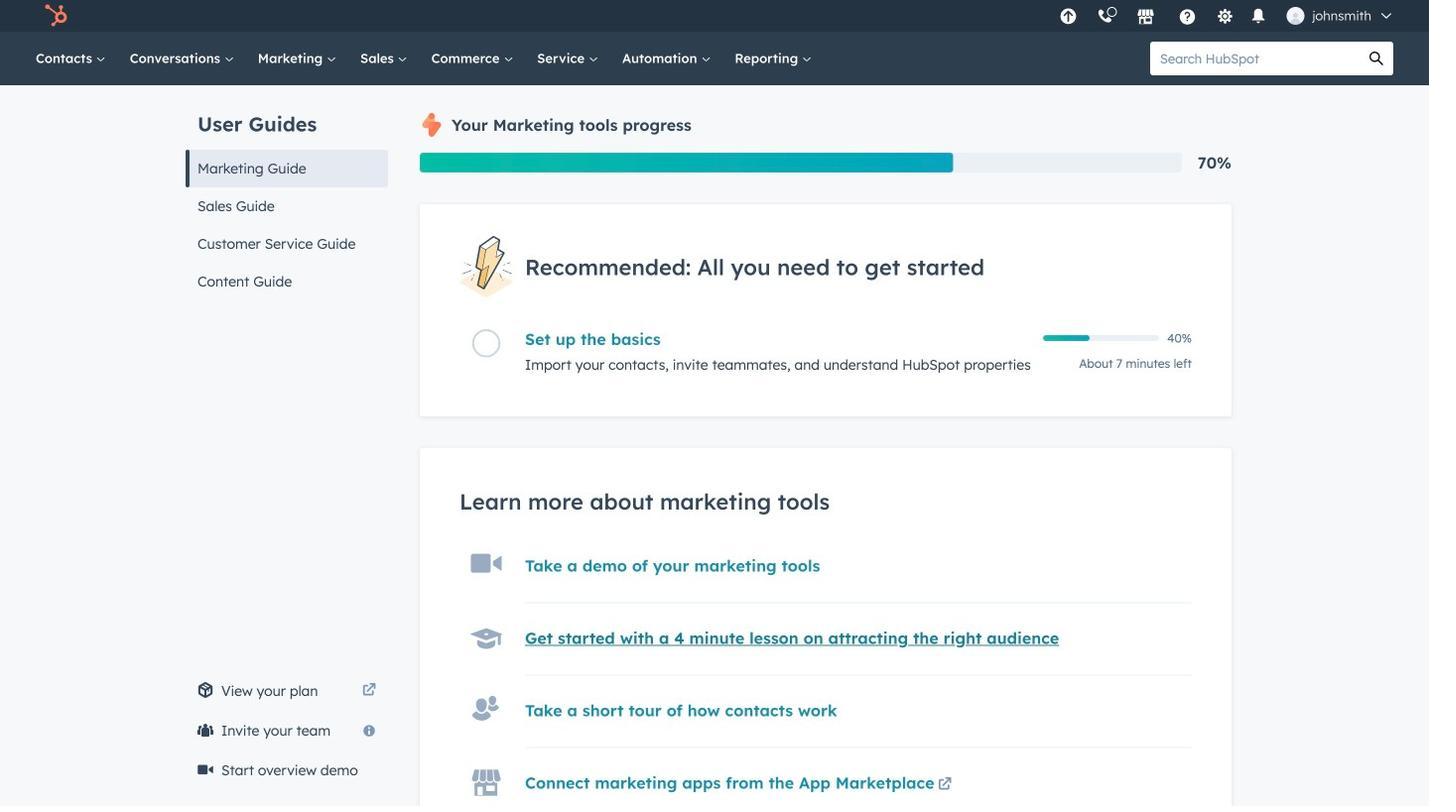 Task type: locate. For each thing, give the bounding box(es) containing it.
menu
[[1049, 0, 1405, 32]]

marketplaces image
[[1137, 9, 1155, 27]]

progress bar
[[420, 153, 953, 173]]

link opens in a new window image
[[362, 680, 376, 704], [938, 774, 952, 798], [938, 779, 952, 793]]

Search HubSpot search field
[[1150, 42, 1360, 75]]



Task type: describe. For each thing, give the bounding box(es) containing it.
[object object] complete progress bar
[[1043, 336, 1090, 342]]

link opens in a new window image
[[362, 685, 376, 699]]

john smith image
[[1287, 7, 1305, 25]]

user guides element
[[186, 85, 388, 301]]



